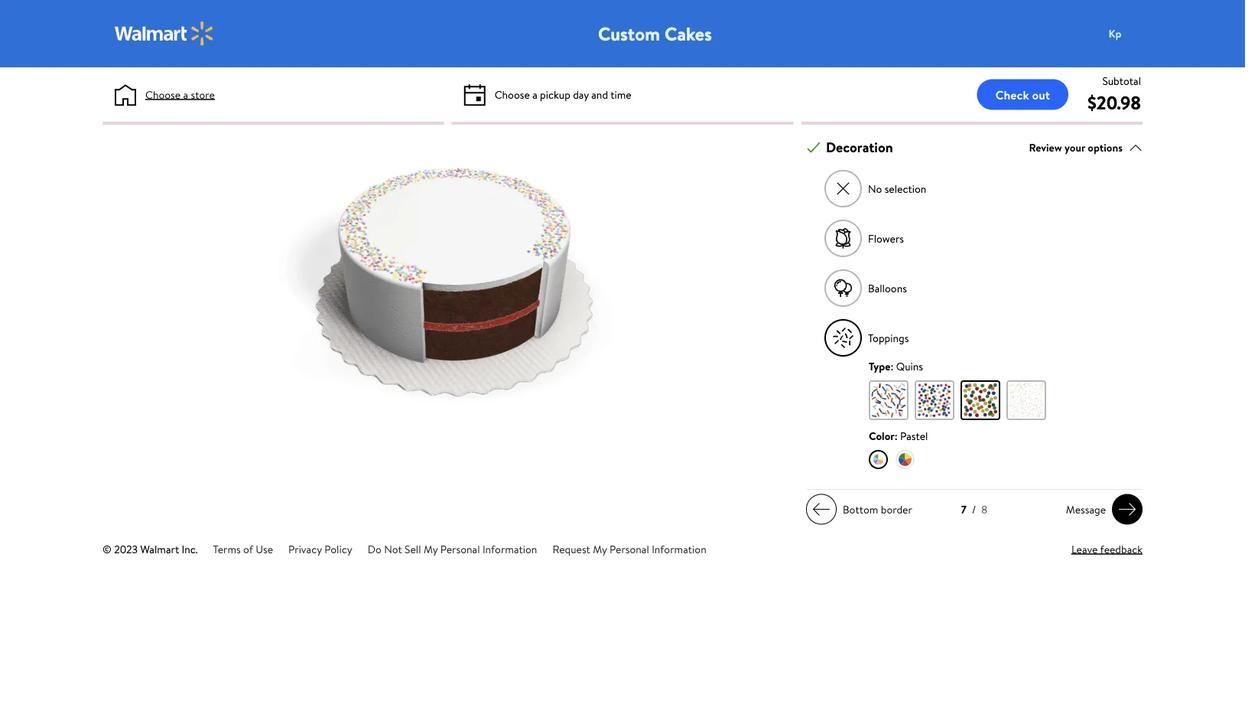 Task type: locate. For each thing, give the bounding box(es) containing it.
2 a from the left
[[533, 87, 538, 102]]

information
[[483, 542, 538, 556], [652, 542, 707, 556]]

color
[[869, 428, 895, 443]]

choose left pickup on the left top
[[495, 87, 530, 102]]

bottom border link
[[807, 494, 919, 525]]

1 horizontal spatial icon for continue arrow image
[[1119, 500, 1137, 519]]

1 horizontal spatial personal
[[610, 542, 650, 556]]

choose a pickup day and time
[[495, 87, 632, 102]]

icon for continue arrow image up feedback at the right of page
[[1119, 500, 1137, 519]]

my right request
[[593, 542, 607, 556]]

review
[[1030, 140, 1063, 155]]

0 horizontal spatial :
[[891, 359, 894, 374]]

1 vertical spatial :
[[895, 428, 898, 443]]

2 choose from the left
[[495, 87, 530, 102]]

personal right sell
[[441, 542, 480, 556]]

1 icon for continue arrow image from the left
[[813, 500, 831, 519]]

a for store
[[183, 87, 188, 102]]

a
[[183, 87, 188, 102], [533, 87, 538, 102]]

kp
[[1109, 26, 1122, 41]]

icon for continue arrow image inside message 'link'
[[1119, 500, 1137, 519]]

1 horizontal spatial my
[[593, 542, 607, 556]]

leave
[[1072, 542, 1099, 556]]

1 horizontal spatial :
[[895, 428, 898, 443]]

0 horizontal spatial information
[[483, 542, 538, 556]]

1 a from the left
[[183, 87, 188, 102]]

: for type
[[891, 359, 894, 374]]

0 horizontal spatial icon for continue arrow image
[[813, 500, 831, 519]]

1 horizontal spatial a
[[533, 87, 538, 102]]

quins
[[897, 359, 924, 374]]

my right sell
[[424, 542, 438, 556]]

0 horizontal spatial personal
[[441, 542, 480, 556]]

1 choose from the left
[[145, 87, 181, 102]]

1 personal from the left
[[441, 542, 480, 556]]

toppings
[[869, 330, 909, 345]]

border
[[881, 502, 913, 517]]

no selection
[[869, 181, 927, 196]]

back to walmart.com image
[[115, 21, 214, 46]]

icon for continue arrow image inside bottom border link
[[813, 500, 831, 519]]

1 horizontal spatial choose
[[495, 87, 530, 102]]

up arrow image
[[1130, 141, 1143, 154]]

personal
[[441, 542, 480, 556], [610, 542, 650, 556]]

: left pastel
[[895, 428, 898, 443]]

icon for continue arrow image left bottom
[[813, 500, 831, 519]]

0 horizontal spatial my
[[424, 542, 438, 556]]

0 vertical spatial :
[[891, 359, 894, 374]]

:
[[891, 359, 894, 374], [895, 428, 898, 443]]

: left the quins
[[891, 359, 894, 374]]

choose for choose a store
[[145, 87, 181, 102]]

sell
[[405, 542, 421, 556]]

terms
[[213, 542, 241, 556]]

personal right request
[[610, 542, 650, 556]]

and
[[592, 87, 608, 102]]

choose a store link
[[145, 86, 215, 103]]

7
[[962, 502, 967, 517]]

choose
[[145, 87, 181, 102], [495, 87, 530, 102]]

terms of use
[[213, 542, 273, 556]]

1 my from the left
[[424, 542, 438, 556]]

0 horizontal spatial choose
[[145, 87, 181, 102]]

type : quins
[[869, 359, 924, 374]]

do
[[368, 542, 382, 556]]

0 horizontal spatial a
[[183, 87, 188, 102]]

type
[[869, 359, 891, 374]]

subtotal $20.98
[[1088, 73, 1142, 115]]

a left pickup on the left top
[[533, 87, 538, 102]]

choose left store
[[145, 87, 181, 102]]

decoration
[[826, 138, 894, 157]]

2 personal from the left
[[610, 542, 650, 556]]

my
[[424, 542, 438, 556], [593, 542, 607, 556]]

subtotal
[[1103, 73, 1142, 88]]

check out
[[996, 86, 1051, 103]]

day
[[573, 87, 589, 102]]

request my personal information
[[553, 542, 707, 556]]

use
[[256, 542, 273, 556]]

review your options element
[[1030, 139, 1123, 155]]

out
[[1033, 86, 1051, 103]]

1 horizontal spatial information
[[652, 542, 707, 556]]

icon for continue arrow image
[[813, 500, 831, 519], [1119, 500, 1137, 519]]

a left store
[[183, 87, 188, 102]]

color : pastel
[[869, 428, 929, 443]]

options
[[1088, 140, 1123, 155]]

privacy policy link
[[289, 542, 353, 556]]

2023
[[114, 542, 138, 556]]

privacy
[[289, 542, 322, 556]]

2 icon for continue arrow image from the left
[[1119, 500, 1137, 519]]

selection
[[885, 181, 927, 196]]

1 information from the left
[[483, 542, 538, 556]]

review your options
[[1030, 140, 1123, 155]]

message link
[[1060, 494, 1143, 525]]



Task type: describe. For each thing, give the bounding box(es) containing it.
do not sell my personal information
[[368, 542, 538, 556]]

of
[[243, 542, 253, 556]]

bottom
[[843, 502, 879, 517]]

kp button
[[1100, 18, 1162, 49]]

walmart
[[140, 542, 179, 556]]

7 / 8
[[962, 502, 988, 517]]

choose a store
[[145, 87, 215, 102]]

pastel
[[901, 428, 929, 443]]

custom cakes
[[598, 21, 712, 46]]

do not sell my personal information link
[[368, 542, 538, 556]]

: for color
[[895, 428, 898, 443]]

custom
[[598, 21, 661, 46]]

inc.
[[182, 542, 198, 556]]

bottom border
[[843, 502, 913, 517]]

leave feedback button
[[1072, 541, 1143, 557]]

a for pickup
[[533, 87, 538, 102]]

policy
[[325, 542, 353, 556]]

8
[[982, 502, 988, 517]]

request
[[553, 542, 591, 556]]

time
[[611, 87, 632, 102]]

ok image
[[807, 141, 821, 154]]

remove image
[[835, 180, 852, 197]]

2 my from the left
[[593, 542, 607, 556]]

check
[[996, 86, 1030, 103]]

© 2023 walmart inc.
[[103, 542, 198, 556]]

privacy policy
[[289, 542, 353, 556]]

pickup
[[540, 87, 571, 102]]

choose for choose a pickup day and time
[[495, 87, 530, 102]]

message
[[1067, 502, 1107, 517]]

balloons
[[869, 281, 908, 296]]

/
[[973, 502, 977, 517]]

feedback
[[1101, 542, 1143, 556]]

2 information from the left
[[652, 542, 707, 556]]

review your options link
[[1030, 137, 1143, 158]]

cakes
[[665, 21, 712, 46]]

check out button
[[978, 79, 1069, 110]]

leave feedback
[[1072, 542, 1143, 556]]

store
[[191, 87, 215, 102]]

terms of use link
[[213, 542, 273, 556]]

request my personal information link
[[553, 542, 707, 556]]

©
[[103, 542, 112, 556]]

flowers
[[869, 231, 905, 246]]

no
[[869, 181, 883, 196]]

$20.98
[[1088, 90, 1142, 115]]

your
[[1065, 140, 1086, 155]]

not
[[384, 542, 402, 556]]



Task type: vqa. For each thing, say whether or not it's contained in the screenshot.
2023
yes



